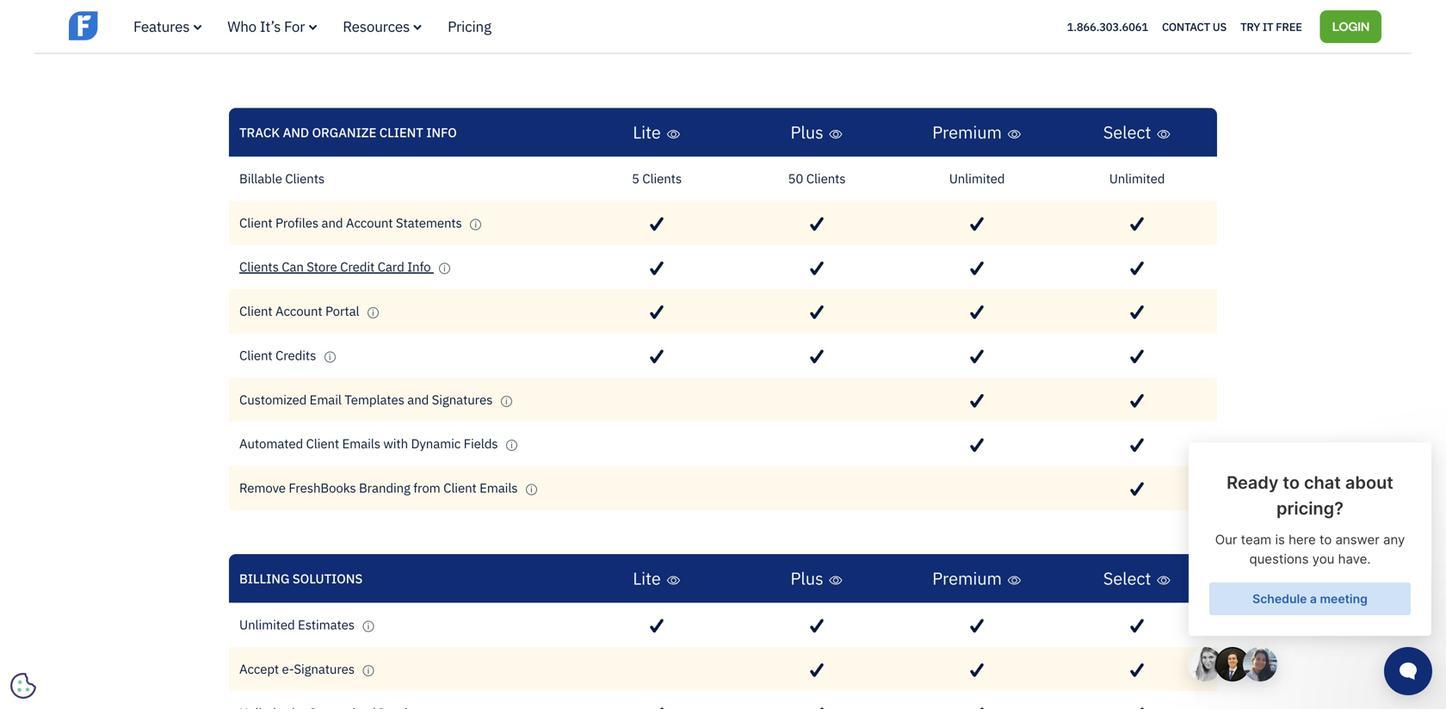 Task type: describe. For each thing, give the bounding box(es) containing it.
lite for track and organize client info
[[633, 121, 661, 144]]

i for client profiles and account statements
[[475, 219, 477, 230]]

track and organize client info
[[239, 124, 457, 141]]

billing solutions element
[[229, 555, 1217, 709]]

i for clients can store credit card info
[[443, 263, 446, 274]]

billable clients
[[239, 170, 325, 187]]

50 clients
[[788, 170, 846, 187]]

contact us
[[1162, 19, 1227, 34]]

i for remove freshbooks branding from client emails
[[530, 484, 533, 495]]

unlimited inside the billing solutions element
[[239, 616, 295, 633]]

info
[[426, 124, 457, 141]]

customized
[[239, 391, 307, 408]]

client
[[379, 124, 423, 141]]

remove freshbooks branding from client emails
[[239, 480, 521, 496]]

clients for 5 clients
[[642, 170, 682, 187]]

lite for billing solutions
[[633, 568, 661, 590]]

info
[[407, 258, 431, 275]]

statements
[[396, 214, 462, 231]]

fields
[[464, 435, 498, 452]]

1 vertical spatial and
[[407, 391, 429, 408]]

it
[[1263, 19, 1274, 34]]

2 horizontal spatial unlimited
[[1109, 170, 1165, 187]]

resources link
[[343, 17, 422, 36]]

premium for billing solutions
[[932, 568, 1002, 590]]

for
[[284, 17, 305, 36]]

with
[[383, 435, 408, 452]]

resources
[[343, 17, 410, 36]]

try it free link
[[1241, 15, 1302, 38]]

5 clients
[[632, 170, 682, 187]]

1 horizontal spatial emails
[[480, 480, 518, 496]]

track
[[239, 124, 280, 141]]

client for client profiles and account statements
[[239, 214, 273, 231]]

unlimited estimates
[[239, 616, 358, 633]]

0 horizontal spatial and
[[322, 214, 343, 231]]

0 vertical spatial account
[[346, 214, 393, 231]]

i for automated client emails with dynamic fields
[[511, 440, 513, 451]]

client account portal
[[239, 303, 362, 319]]

contact
[[1162, 19, 1210, 34]]

accept
[[239, 661, 279, 677]]

1 horizontal spatial unlimited
[[949, 170, 1005, 187]]

select for track and organize client info
[[1103, 121, 1151, 144]]

customized email templates and signatures
[[239, 391, 496, 408]]

select for billing solutions
[[1103, 568, 1151, 590]]

0 horizontal spatial emails
[[342, 435, 380, 452]]

email
[[310, 391, 342, 408]]

client up the freshbooks
[[306, 435, 339, 452]]

try
[[1241, 19, 1260, 34]]

templates
[[345, 391, 405, 408]]

us
[[1213, 19, 1227, 34]]

pricing
[[448, 17, 491, 36]]

freshbooks
[[289, 480, 356, 496]]

credit
[[340, 258, 375, 275]]

clients for billable clients
[[285, 170, 325, 187]]

client credits
[[239, 347, 319, 364]]

profiles
[[275, 214, 319, 231]]

who
[[228, 17, 257, 36]]

i for client credits
[[329, 352, 331, 362]]

billing
[[239, 570, 290, 587]]

features link
[[133, 17, 202, 36]]

login
[[1332, 17, 1370, 34]]

clients left can
[[239, 258, 279, 275]]



Task type: locate. For each thing, give the bounding box(es) containing it.
credits
[[275, 347, 316, 364]]

checkmark image
[[650, 217, 664, 232], [970, 217, 984, 232], [810, 261, 824, 276], [1131, 261, 1144, 276], [650, 305, 664, 320], [810, 305, 824, 320], [650, 350, 664, 364], [970, 350, 984, 364], [970, 394, 984, 408], [1131, 394, 1144, 408], [650, 619, 664, 634], [970, 619, 984, 634], [970, 663, 984, 678], [1131, 663, 1144, 678], [650, 707, 664, 709], [810, 707, 824, 709], [1131, 707, 1144, 709]]

and right profiles
[[322, 214, 343, 231]]

cookie preferences image
[[10, 673, 36, 699]]

1 select from the top
[[1103, 121, 1151, 144]]

i for accept e-signatures
[[367, 665, 370, 676]]

50
[[788, 170, 803, 187]]

signatures inside the 'track and organize client info' element
[[432, 391, 493, 408]]

1 vertical spatial lite
[[633, 568, 661, 590]]

who it's for link
[[228, 17, 317, 36]]

0 vertical spatial premium
[[932, 121, 1002, 144]]

0 horizontal spatial account
[[275, 303, 322, 319]]

remove
[[239, 480, 286, 496]]

2 plus from the top
[[791, 568, 824, 590]]

clients for 50 clients
[[806, 170, 846, 187]]

client profiles and account statements
[[239, 214, 465, 231]]

clients right 50
[[806, 170, 846, 187]]

who it's for
[[228, 17, 305, 36]]

0 vertical spatial signatures
[[432, 391, 493, 408]]

clients right "billable"
[[285, 170, 325, 187]]

1 vertical spatial plus
[[791, 568, 824, 590]]

client left credits
[[239, 347, 273, 364]]

0 vertical spatial and
[[322, 214, 343, 231]]

0 horizontal spatial unlimited
[[239, 616, 295, 633]]

card
[[378, 258, 404, 275]]

1 vertical spatial account
[[275, 303, 322, 319]]

premium inside the 'track and organize client info' element
[[932, 121, 1002, 144]]

0 vertical spatial emails
[[342, 435, 380, 452]]

checkmark image
[[810, 217, 824, 232], [1131, 217, 1144, 232], [650, 261, 664, 276], [970, 261, 984, 276], [970, 305, 984, 320], [1131, 305, 1144, 320], [810, 350, 824, 364], [1131, 350, 1144, 364], [970, 438, 984, 453], [1131, 438, 1144, 453], [1131, 482, 1144, 497], [810, 619, 824, 634], [1131, 619, 1144, 634], [810, 663, 824, 678], [970, 707, 984, 709]]

and
[[322, 214, 343, 231], [407, 391, 429, 408]]

solutions
[[293, 570, 363, 587]]

account up credit
[[346, 214, 393, 231]]

estimates
[[298, 616, 355, 633]]

1 horizontal spatial signatures
[[432, 391, 493, 408]]

1 vertical spatial signatures
[[294, 661, 355, 677]]

emails left with
[[342, 435, 380, 452]]

0 vertical spatial lite
[[633, 121, 661, 144]]

plus
[[791, 121, 824, 144], [791, 568, 824, 590]]

freshbooks logo image
[[69, 9, 202, 42]]

client
[[239, 214, 273, 231], [239, 303, 273, 319], [239, 347, 273, 364], [306, 435, 339, 452], [443, 480, 477, 496]]

i
[[475, 219, 477, 230], [443, 263, 446, 274], [372, 307, 374, 318], [329, 352, 331, 362], [505, 396, 508, 407], [511, 440, 513, 451], [530, 484, 533, 495], [367, 621, 369, 632], [367, 665, 370, 676]]

track and organize client info element
[[229, 108, 1217, 555]]

clients right 5
[[642, 170, 682, 187]]

automated
[[239, 435, 303, 452]]

1 premium from the top
[[932, 121, 1002, 144]]

and
[[283, 124, 309, 141]]

2 select from the top
[[1103, 568, 1151, 590]]

clients
[[642, 170, 682, 187], [806, 170, 846, 187], [285, 170, 325, 187], [239, 258, 279, 275]]

select inside the billing solutions element
[[1103, 568, 1151, 590]]

premium
[[932, 121, 1002, 144], [932, 568, 1002, 590]]

client for client credits
[[239, 347, 273, 364]]

client left profiles
[[239, 214, 273, 231]]

signatures up "fields"
[[432, 391, 493, 408]]

billable
[[239, 170, 282, 187]]

it's
[[260, 17, 281, 36]]

pricing link
[[448, 17, 491, 36]]

signatures down estimates at bottom
[[294, 661, 355, 677]]

lite inside the billing solutions element
[[633, 568, 661, 590]]

plus for track and organize client info
[[791, 121, 824, 144]]

account left portal
[[275, 303, 322, 319]]

2 lite from the top
[[633, 568, 661, 590]]

plus inside the billing solutions element
[[791, 568, 824, 590]]

branding
[[359, 480, 411, 496]]

1 lite from the top
[[633, 121, 661, 144]]

clients can store credit card info
[[239, 258, 434, 275]]

select
[[1103, 121, 1151, 144], [1103, 568, 1151, 590]]

signatures inside the billing solutions element
[[294, 661, 355, 677]]

organize
[[312, 124, 376, 141]]

client for client account portal
[[239, 303, 273, 319]]

0 vertical spatial select
[[1103, 121, 1151, 144]]

free
[[1276, 19, 1302, 34]]

unlimited
[[949, 170, 1005, 187], [1109, 170, 1165, 187], [239, 616, 295, 633]]

billing solutions
[[239, 570, 363, 587]]

1 vertical spatial emails
[[480, 480, 518, 496]]

portal
[[325, 303, 359, 319]]

1 horizontal spatial account
[[346, 214, 393, 231]]

accept e-signatures
[[239, 661, 358, 677]]

plus for billing solutions
[[791, 568, 824, 590]]

i for unlimited estimates
[[367, 621, 369, 632]]

login link
[[1320, 10, 1382, 43]]

store
[[307, 258, 337, 275]]

emails
[[342, 435, 380, 452], [480, 480, 518, 496]]

can
[[282, 258, 304, 275]]

lite
[[633, 121, 661, 144], [633, 568, 661, 590]]

plus inside the 'track and organize client info' element
[[791, 121, 824, 144]]

2 premium from the top
[[932, 568, 1002, 590]]

try it free
[[1241, 19, 1302, 34]]

1 vertical spatial premium
[[932, 568, 1002, 590]]

1 vertical spatial select
[[1103, 568, 1151, 590]]

0 horizontal spatial signatures
[[294, 661, 355, 677]]

automated client emails with dynamic fields
[[239, 435, 501, 452]]

lite inside the 'track and organize client info' element
[[633, 121, 661, 144]]

contact us link
[[1162, 15, 1227, 38]]

1.866.303.6061 link
[[1067, 19, 1148, 34]]

1.866.303.6061
[[1067, 19, 1148, 34]]

account
[[346, 214, 393, 231], [275, 303, 322, 319]]

and right templates
[[407, 391, 429, 408]]

from
[[413, 480, 441, 496]]

1 plus from the top
[[791, 121, 824, 144]]

client up client credits
[[239, 303, 273, 319]]

client right from
[[443, 480, 477, 496]]

select inside the 'track and organize client info' element
[[1103, 121, 1151, 144]]

premium inside the billing solutions element
[[932, 568, 1002, 590]]

signatures
[[432, 391, 493, 408], [294, 661, 355, 677]]

5
[[632, 170, 640, 187]]

features
[[133, 17, 190, 36]]

0 vertical spatial plus
[[791, 121, 824, 144]]

i for client account portal
[[372, 307, 374, 318]]

1 horizontal spatial and
[[407, 391, 429, 408]]

dynamic
[[411, 435, 461, 452]]

premium for track and organize client info
[[932, 121, 1002, 144]]

emails down "fields"
[[480, 480, 518, 496]]

i for customized email templates and signatures
[[505, 396, 508, 407]]

cookie consent banner dialog
[[13, 498, 271, 696]]

e-
[[282, 661, 294, 677]]



Task type: vqa. For each thing, say whether or not it's contained in the screenshot.
rightmost and
yes



